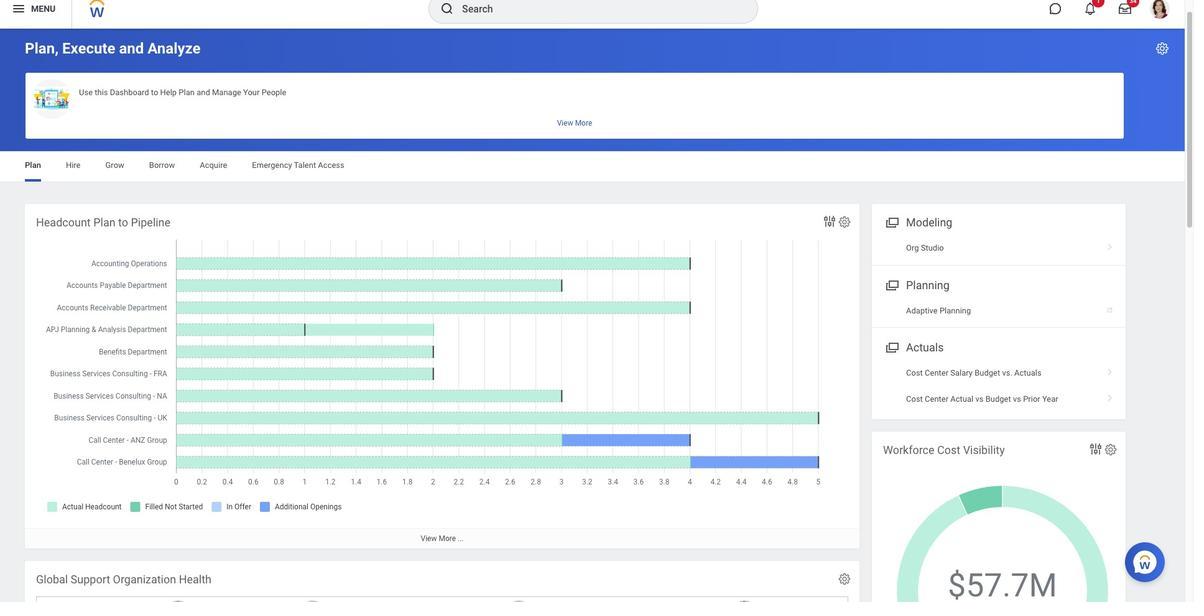 Task type: describe. For each thing, give the bounding box(es) containing it.
execute
[[62, 40, 115, 57]]

1 vs from the left
[[976, 394, 984, 403]]

search image
[[440, 1, 455, 16]]

configure and view chart data image for headcount plan to pipeline
[[822, 214, 837, 229]]

inbox large image
[[1119, 2, 1132, 15]]

headcount plan to pipeline element
[[25, 204, 860, 549]]

view more ... link
[[25, 528, 860, 549]]

cost for cost center salary budget vs. actuals
[[906, 368, 923, 378]]

salary
[[951, 368, 973, 378]]

tab list inside the plan, execute and analyze main content
[[12, 152, 1173, 182]]

4 column header from the left
[[502, 597, 729, 602]]

configure and view chart data image for workforce cost visibility
[[1089, 442, 1104, 457]]

justify image
[[11, 1, 26, 16]]

menu banner
[[0, 0, 1185, 29]]

configure global support organization health image
[[838, 572, 852, 586]]

acquire
[[200, 160, 227, 170]]

1 vertical spatial planning
[[940, 306, 971, 315]]

grow
[[105, 160, 124, 170]]

headcount
[[36, 216, 91, 229]]

hire
[[66, 160, 81, 170]]

more
[[439, 534, 456, 543]]

workforce cost visibility
[[883, 444, 1005, 457]]

view more ...
[[421, 534, 464, 543]]

global support organization health element
[[25, 561, 1194, 602]]

ext link image
[[1106, 301, 1118, 314]]

profile logan mcneil image
[[1150, 0, 1170, 21]]

global
[[36, 573, 68, 586]]

cost center salary budget vs. actuals
[[906, 368, 1042, 378]]

plan, execute and analyze main content
[[0, 29, 1194, 602]]

1 vertical spatial to
[[118, 216, 128, 229]]

talent
[[294, 160, 316, 170]]

1 vertical spatial budget
[[986, 394, 1011, 403]]

borrow
[[149, 160, 175, 170]]

people
[[262, 88, 286, 97]]

adaptive planning link
[[872, 298, 1126, 323]]

menu group image for planning
[[883, 276, 900, 293]]

plan, execute and analyze
[[25, 40, 201, 57]]

adaptive
[[906, 306, 938, 315]]

list inside the plan, execute and analyze main content
[[872, 360, 1126, 412]]

year
[[1043, 394, 1059, 403]]

manage
[[212, 88, 241, 97]]

vs.
[[1002, 368, 1013, 378]]

chevron right image
[[1102, 364, 1118, 376]]

0 vertical spatial and
[[119, 40, 144, 57]]

organization
[[113, 573, 176, 586]]

use this dashboard to help plan and manage your people button
[[26, 73, 1124, 139]]

Search Workday  search field
[[462, 0, 732, 22]]

view
[[421, 534, 437, 543]]

prior
[[1023, 394, 1041, 403]]

actual
[[951, 394, 974, 403]]

cost center salary budget vs. actuals link
[[872, 360, 1126, 386]]

studio
[[921, 243, 944, 253]]

headcount plan to pipeline
[[36, 216, 171, 229]]

global support organization health
[[36, 573, 211, 586]]



Task type: locate. For each thing, give the bounding box(es) containing it.
menu
[[31, 3, 56, 13]]

configure and view chart data image
[[822, 214, 837, 229], [1089, 442, 1104, 457]]

2 vertical spatial cost
[[937, 444, 961, 457]]

configure and view chart data image left configure workforce cost visibility image
[[1089, 442, 1104, 457]]

use this dashboard to help plan and manage your people
[[79, 88, 286, 97]]

1 vertical spatial chevron right image
[[1102, 390, 1118, 402]]

0 vertical spatial cost
[[906, 368, 923, 378]]

0 vertical spatial to
[[151, 88, 158, 97]]

and left manage
[[197, 88, 210, 97]]

center for actual
[[925, 394, 949, 403]]

pipeline
[[131, 216, 171, 229]]

1 horizontal spatial plan
[[93, 216, 115, 229]]

1 horizontal spatial to
[[151, 88, 158, 97]]

2 column header from the left
[[162, 597, 296, 602]]

chevron right image
[[1102, 239, 1118, 251], [1102, 390, 1118, 402]]

menu button
[[0, 0, 72, 29]]

access
[[318, 160, 344, 170]]

0 horizontal spatial vs
[[976, 394, 984, 403]]

2 horizontal spatial plan
[[179, 88, 195, 97]]

center left salary
[[925, 368, 949, 378]]

1 center from the top
[[925, 368, 949, 378]]

plan right help
[[179, 88, 195, 97]]

emergency
[[252, 160, 292, 170]]

chevron right image inside org studio link
[[1102, 239, 1118, 251]]

1 horizontal spatial configure and view chart data image
[[1089, 442, 1104, 457]]

emergency talent access
[[252, 160, 344, 170]]

0 vertical spatial budget
[[975, 368, 1000, 378]]

0 vertical spatial configure and view chart data image
[[822, 214, 837, 229]]

1 vertical spatial configure and view chart data image
[[1089, 442, 1104, 457]]

1 vertical spatial and
[[197, 88, 210, 97]]

budget left vs.
[[975, 368, 1000, 378]]

center left "actual"
[[925, 394, 949, 403]]

cost center actual vs budget vs prior year link
[[872, 386, 1126, 412]]

plan,
[[25, 40, 58, 57]]

1 horizontal spatial and
[[197, 88, 210, 97]]

notifications large image
[[1084, 2, 1097, 15]]

1 vertical spatial actuals
[[1015, 368, 1042, 378]]

tab list containing plan
[[12, 152, 1173, 182]]

2 menu group image from the top
[[883, 276, 900, 293]]

workforce
[[883, 444, 935, 457]]

...
[[458, 534, 464, 543]]

budget
[[975, 368, 1000, 378], [986, 394, 1011, 403]]

0 vertical spatial planning
[[906, 278, 950, 291]]

to inside button
[[151, 88, 158, 97]]

help
[[160, 88, 177, 97]]

cost left salary
[[906, 368, 923, 378]]

1 menu group image from the top
[[883, 213, 900, 230]]

and inside button
[[197, 88, 210, 97]]

0 horizontal spatial plan
[[25, 160, 41, 170]]

plan inside button
[[179, 88, 195, 97]]

2 vertical spatial plan
[[93, 216, 115, 229]]

1 chevron right image from the top
[[1102, 239, 1118, 251]]

and left analyze
[[119, 40, 144, 57]]

chevron right image for cost center actual vs budget vs prior year
[[1102, 390, 1118, 402]]

vs
[[976, 394, 984, 403], [1013, 394, 1021, 403]]

0 vertical spatial chevron right image
[[1102, 239, 1118, 251]]

your
[[243, 88, 260, 97]]

cost center actual vs budget vs prior year
[[906, 394, 1059, 403]]

configure and view chart data image left "configure headcount plan to pipeline" image
[[822, 214, 837, 229]]

cost
[[906, 368, 923, 378], [906, 394, 923, 403], [937, 444, 961, 457]]

1 horizontal spatial vs
[[1013, 394, 1021, 403]]

configure and view chart data image inside headcount plan to pipeline element
[[822, 214, 837, 229]]

analyze
[[148, 40, 201, 57]]

cost left "actual"
[[906, 394, 923, 403]]

plan
[[179, 88, 195, 97], [25, 160, 41, 170], [93, 216, 115, 229]]

menu group image for modeling
[[883, 213, 900, 230]]

to
[[151, 88, 158, 97], [118, 216, 128, 229]]

planning right adaptive
[[940, 306, 971, 315]]

chevron right image inside cost center actual vs budget vs prior year link
[[1102, 390, 1118, 402]]

1 vertical spatial center
[[925, 394, 949, 403]]

column header
[[37, 597, 162, 602], [162, 597, 296, 602], [296, 597, 502, 602], [502, 597, 729, 602]]

and
[[119, 40, 144, 57], [197, 88, 210, 97]]

1 horizontal spatial actuals
[[1015, 368, 1042, 378]]

support
[[71, 573, 110, 586]]

org studio link
[[872, 235, 1126, 261]]

org studio
[[906, 243, 944, 253]]

planning up adaptive
[[906, 278, 950, 291]]

1 vertical spatial menu group image
[[883, 276, 900, 293]]

cost for cost center actual vs budget vs prior year
[[906, 394, 923, 403]]

configure this page image
[[1155, 41, 1170, 56]]

health
[[179, 573, 211, 586]]

0 vertical spatial menu group image
[[883, 213, 900, 230]]

menu group image
[[883, 338, 900, 355]]

chevron right image for org studio
[[1102, 239, 1118, 251]]

2 chevron right image from the top
[[1102, 390, 1118, 402]]

0 horizontal spatial and
[[119, 40, 144, 57]]

visibility
[[963, 444, 1005, 457]]

plan left hire
[[25, 160, 41, 170]]

dashboard
[[110, 88, 149, 97]]

budget down the cost center salary budget vs. actuals link
[[986, 394, 1011, 403]]

menu group image
[[883, 213, 900, 230], [883, 276, 900, 293]]

list
[[872, 360, 1126, 412]]

1 column header from the left
[[37, 597, 162, 602]]

center
[[925, 368, 949, 378], [925, 394, 949, 403]]

2 vs from the left
[[1013, 394, 1021, 403]]

actuals
[[906, 341, 944, 354], [1015, 368, 1042, 378]]

configure headcount plan to pipeline image
[[838, 215, 852, 229]]

vs left prior
[[1013, 394, 1021, 403]]

2 center from the top
[[925, 394, 949, 403]]

1 vertical spatial plan
[[25, 160, 41, 170]]

cost left visibility
[[937, 444, 961, 457]]

0 vertical spatial plan
[[179, 88, 195, 97]]

actuals right menu group icon
[[906, 341, 944, 354]]

this
[[95, 88, 108, 97]]

actuals inside the cost center salary budget vs. actuals link
[[1015, 368, 1042, 378]]

vs right "actual"
[[976, 394, 984, 403]]

0 horizontal spatial actuals
[[906, 341, 944, 354]]

workforce cost visibility element
[[872, 432, 1126, 602]]

plan right the headcount
[[93, 216, 115, 229]]

configure and view chart data image inside workforce cost visibility element
[[1089, 442, 1104, 457]]

3 column header from the left
[[296, 597, 502, 602]]

center for salary
[[925, 368, 949, 378]]

org
[[906, 243, 919, 253]]

0 horizontal spatial to
[[118, 216, 128, 229]]

0 vertical spatial actuals
[[906, 341, 944, 354]]

planning
[[906, 278, 950, 291], [940, 306, 971, 315]]

adaptive planning
[[906, 306, 971, 315]]

tab list
[[12, 152, 1173, 182]]

modeling
[[906, 216, 953, 229]]

configure workforce cost visibility image
[[1104, 443, 1118, 457]]

1 vertical spatial cost
[[906, 394, 923, 403]]

list containing cost center salary budget vs. actuals
[[872, 360, 1126, 412]]

actuals right vs.
[[1015, 368, 1042, 378]]

to left pipeline
[[118, 216, 128, 229]]

0 horizontal spatial configure and view chart data image
[[822, 214, 837, 229]]

use
[[79, 88, 93, 97]]

0 vertical spatial center
[[925, 368, 949, 378]]

to left help
[[151, 88, 158, 97]]



Task type: vqa. For each thing, say whether or not it's contained in the screenshot.
Cost Center Salary Budget vs. Actuals Link
yes



